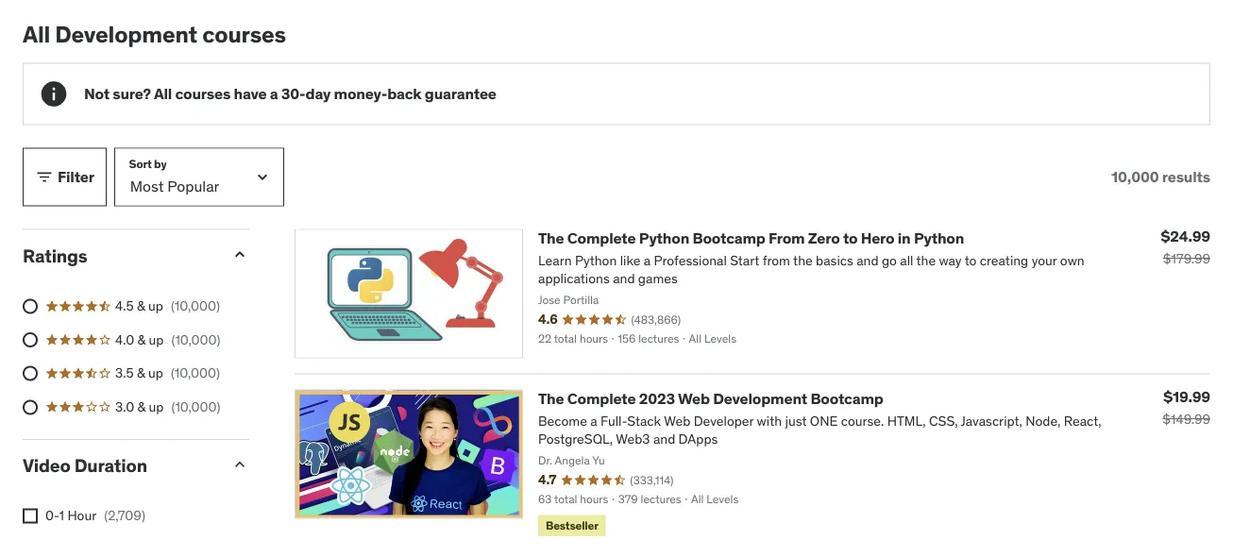 Task type: describe. For each thing, give the bounding box(es) containing it.
filter
[[58, 167, 94, 187]]

30-
[[281, 84, 305, 103]]

1 vertical spatial courses
[[175, 84, 230, 103]]

0 vertical spatial courses
[[202, 20, 286, 48]]

up for 3.0 & up
[[149, 398, 164, 415]]

duration
[[74, 454, 147, 477]]

video
[[23, 454, 70, 477]]

(10,000) for 4.0 & up (10,000)
[[171, 331, 220, 348]]

zero
[[808, 228, 840, 248]]

2 python from the left
[[914, 228, 964, 248]]

hero
[[861, 228, 894, 248]]

the for the complete 2023 web development bootcamp
[[538, 389, 564, 408]]

0 horizontal spatial all
[[23, 20, 50, 48]]

$179.99
[[1163, 250, 1210, 267]]

to
[[843, 228, 858, 248]]

3.5
[[115, 365, 134, 382]]

hour
[[67, 507, 97, 524]]

small image
[[35, 168, 54, 187]]

video duration button
[[23, 454, 215, 477]]

10,000
[[1111, 167, 1159, 187]]

all development courses
[[23, 20, 286, 48]]

1 horizontal spatial development
[[713, 389, 807, 408]]

1 horizontal spatial all
[[154, 84, 172, 103]]

$24.99
[[1161, 227, 1210, 246]]

1
[[59, 507, 64, 524]]

the complete python bootcamp from zero to hero in python link
[[538, 228, 964, 248]]

xsmall image
[[23, 509, 38, 524]]

0-
[[45, 507, 59, 524]]

1 horizontal spatial bootcamp
[[810, 389, 883, 408]]

4.5 & up (10,000)
[[115, 297, 220, 314]]

& for 3.0
[[137, 398, 146, 415]]

back
[[387, 84, 422, 103]]

not
[[84, 84, 109, 103]]

have
[[234, 84, 267, 103]]

$19.99
[[1163, 387, 1210, 407]]

up for 4.5 & up
[[148, 297, 163, 314]]

ratings button
[[23, 244, 215, 267]]

sure?
[[113, 84, 151, 103]]

small image for ratings
[[230, 245, 249, 264]]



Task type: vqa. For each thing, say whether or not it's contained in the screenshot.
&
yes



Task type: locate. For each thing, give the bounding box(es) containing it.
complete for python
[[567, 228, 636, 248]]

complete for 2023
[[567, 389, 636, 408]]

4.0
[[115, 331, 134, 348]]

money-
[[334, 84, 387, 103]]

& for 4.5
[[137, 297, 145, 314]]

1 vertical spatial development
[[713, 389, 807, 408]]

1 small image from the top
[[230, 245, 249, 264]]

& right 4.0
[[137, 331, 146, 348]]

2 complete from the top
[[567, 389, 636, 408]]

ratings
[[23, 244, 87, 267]]

1 horizontal spatial python
[[914, 228, 964, 248]]

10,000 results status
[[1111, 167, 1210, 187]]

1 up from the top
[[148, 297, 163, 314]]

python
[[639, 228, 689, 248], [914, 228, 964, 248]]

0 vertical spatial small image
[[230, 245, 249, 264]]

results
[[1162, 167, 1210, 187]]

$149.99
[[1163, 410, 1210, 427]]

3 up from the top
[[148, 365, 163, 382]]

1 vertical spatial small image
[[230, 455, 249, 474]]

0 horizontal spatial python
[[639, 228, 689, 248]]

(10,000) down 3.5 & up (10,000)
[[171, 398, 220, 415]]

development
[[55, 20, 197, 48], [713, 389, 807, 408]]

(10,000) up 4.0 & up (10,000)
[[171, 297, 220, 314]]

1 complete from the top
[[567, 228, 636, 248]]

up right 3.5
[[148, 365, 163, 382]]

up right 4.0
[[149, 331, 164, 348]]

1 & from the top
[[137, 297, 145, 314]]

0 vertical spatial development
[[55, 20, 197, 48]]

2023
[[639, 389, 675, 408]]

3.0 & up (10,000)
[[115, 398, 220, 415]]

3 & from the top
[[137, 365, 145, 382]]

10,000 results
[[1111, 167, 1210, 187]]

0 vertical spatial all
[[23, 20, 50, 48]]

small image
[[230, 245, 249, 264], [230, 455, 249, 474]]

up
[[148, 297, 163, 314], [149, 331, 164, 348], [148, 365, 163, 382], [149, 398, 164, 415]]

up right '3.0'
[[149, 398, 164, 415]]

not sure? all courses have a 30-day money-back guarantee
[[84, 84, 496, 103]]

0-1 hour (2,709)
[[45, 507, 145, 524]]

(10,000) for 3.5 & up (10,000)
[[171, 365, 220, 382]]

the
[[538, 228, 564, 248], [538, 389, 564, 408]]

development up sure?
[[55, 20, 197, 48]]

2 up from the top
[[149, 331, 164, 348]]

the for the complete python bootcamp from zero to hero in python
[[538, 228, 564, 248]]

(10,000) for 4.5 & up (10,000)
[[171, 297, 220, 314]]

4 & from the top
[[137, 398, 146, 415]]

all
[[23, 20, 50, 48], [154, 84, 172, 103]]

in
[[898, 228, 911, 248]]

4.5
[[115, 297, 134, 314]]

a
[[270, 84, 278, 103]]

the complete 2023 web development bootcamp
[[538, 389, 883, 408]]

& right 4.5 at the left bottom of page
[[137, 297, 145, 314]]

3.0
[[115, 398, 134, 415]]

0 vertical spatial complete
[[567, 228, 636, 248]]

filter button
[[23, 148, 107, 206]]

courses
[[202, 20, 286, 48], [175, 84, 230, 103]]

1 the from the top
[[538, 228, 564, 248]]

1 vertical spatial all
[[154, 84, 172, 103]]

guarantee
[[425, 84, 496, 103]]

2 the from the top
[[538, 389, 564, 408]]

1 vertical spatial the
[[538, 389, 564, 408]]

development right web
[[713, 389, 807, 408]]

$19.99 $149.99
[[1163, 387, 1210, 427]]

&
[[137, 297, 145, 314], [137, 331, 146, 348], [137, 365, 145, 382], [137, 398, 146, 415]]

the complete 2023 web development bootcamp link
[[538, 389, 883, 408]]

& for 3.5
[[137, 365, 145, 382]]

complete
[[567, 228, 636, 248], [567, 389, 636, 408]]

up right 4.5 at the left bottom of page
[[148, 297, 163, 314]]

video duration
[[23, 454, 147, 477]]

(10,000)
[[171, 297, 220, 314], [171, 331, 220, 348], [171, 365, 220, 382], [171, 398, 220, 415]]

up for 3.5 & up
[[148, 365, 163, 382]]

day
[[305, 84, 331, 103]]

& right '3.0'
[[137, 398, 146, 415]]

2 & from the top
[[137, 331, 146, 348]]

the complete python bootcamp from zero to hero in python
[[538, 228, 964, 248]]

up for 4.0 & up
[[149, 331, 164, 348]]

web
[[678, 389, 710, 408]]

0 horizontal spatial bootcamp
[[692, 228, 765, 248]]

0 vertical spatial the
[[538, 228, 564, 248]]

1 vertical spatial complete
[[567, 389, 636, 408]]

from
[[769, 228, 805, 248]]

& right 3.5
[[137, 365, 145, 382]]

0 horizontal spatial development
[[55, 20, 197, 48]]

& for 4.0
[[137, 331, 146, 348]]

bootcamp
[[692, 228, 765, 248], [810, 389, 883, 408]]

0 vertical spatial bootcamp
[[692, 228, 765, 248]]

(10,000) up 3.5 & up (10,000)
[[171, 331, 220, 348]]

3.5 & up (10,000)
[[115, 365, 220, 382]]

1 python from the left
[[639, 228, 689, 248]]

(10,000) for 3.0 & up (10,000)
[[171, 398, 220, 415]]

(2,709)
[[104, 507, 145, 524]]

courses left "have"
[[175, 84, 230, 103]]

4.0 & up (10,000)
[[115, 331, 220, 348]]

1 vertical spatial bootcamp
[[810, 389, 883, 408]]

courses up "have"
[[202, 20, 286, 48]]

small image for video duration
[[230, 455, 249, 474]]

(10,000) down 4.0 & up (10,000)
[[171, 365, 220, 382]]

4 up from the top
[[149, 398, 164, 415]]

$24.99 $179.99
[[1161, 227, 1210, 267]]

2 small image from the top
[[230, 455, 249, 474]]



